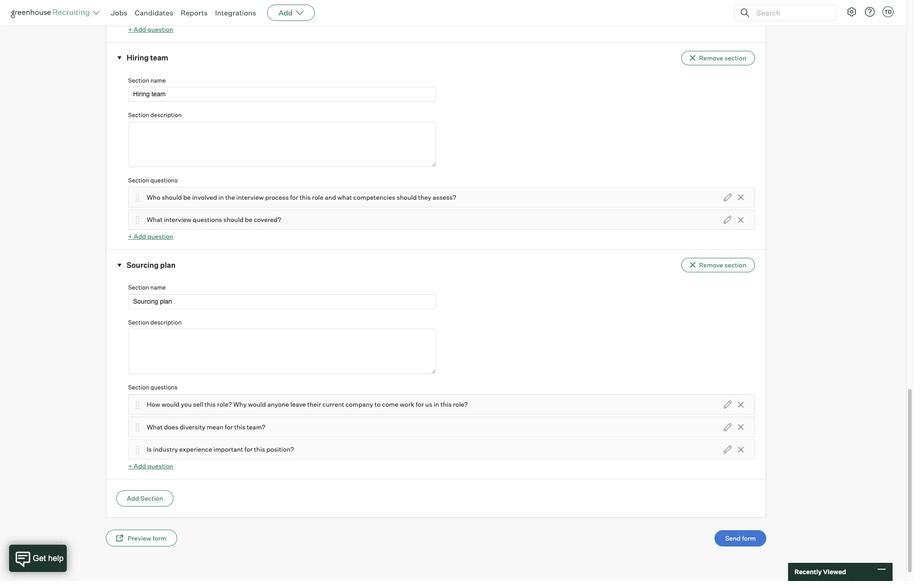 Task type: locate. For each thing, give the bounding box(es) containing it.
+
[[128, 25, 132, 33], [128, 233, 132, 241], [128, 463, 132, 471]]

2 section from the top
[[725, 262, 747, 269]]

► sourcing plan
[[117, 261, 176, 270]]

section description text field for sourcing plan
[[128, 329, 436, 375]]

0 horizontal spatial would
[[162, 401, 180, 409]]

description for plan
[[150, 319, 182, 326]]

add inside popup button
[[279, 8, 293, 17]]

edit image for plan
[[724, 423, 732, 432]]

sourcing
[[127, 261, 159, 270]]

1 vertical spatial in
[[434, 401, 439, 409]]

2 horizontal spatial should
[[397, 194, 417, 201]]

their
[[307, 401, 321, 409]]

1 vertical spatial + add question link
[[128, 233, 174, 241]]

candidates link
[[135, 8, 173, 17]]

section questions for hiring
[[128, 177, 178, 184]]

to left come
[[375, 401, 381, 409]]

+ for hiring
[[128, 233, 132, 241]]

0 vertical spatial +
[[128, 25, 132, 33]]

reports link
[[181, 8, 208, 17]]

3 what from the top
[[147, 424, 163, 431]]

td button
[[881, 5, 896, 19]]

2 vertical spatial what
[[147, 424, 163, 431]]

1 vertical spatial section questions
[[128, 384, 178, 392]]

question down candidates link
[[147, 25, 174, 33]]

Section description text field
[[128, 122, 436, 167], [128, 329, 436, 375]]

2 remove section button from the top
[[682, 258, 755, 273]]

0 vertical spatial section questions
[[128, 177, 178, 184]]

role? right us
[[453, 401, 468, 409]]

Section name text field
[[128, 295, 436, 310]]

2 vertical spatial + add question
[[128, 463, 174, 471]]

and
[[250, 9, 261, 16], [325, 194, 336, 201]]

1 vertical spatial to
[[375, 401, 381, 409]]

0 horizontal spatial in
[[219, 194, 224, 201]]

2 description from the top
[[150, 319, 182, 326]]

► left hiring
[[117, 56, 122, 60]]

you
[[181, 401, 192, 409]]

2 section name from the top
[[128, 284, 166, 292]]

2 edit image from the top
[[724, 401, 732, 409]]

0 vertical spatial interview
[[236, 194, 264, 201]]

2 + add question link from the top
[[128, 233, 174, 241]]

► hiring team
[[117, 53, 168, 62]]

interview
[[236, 194, 264, 201], [164, 216, 192, 224]]

to left have?
[[354, 9, 360, 16]]

form right preview
[[153, 535, 167, 543]]

should left they
[[397, 194, 417, 201]]

come
[[382, 401, 399, 409]]

1 horizontal spatial the
[[225, 194, 235, 201]]

and right skills at the left of the page
[[250, 9, 261, 16]]

the right "are"
[[175, 9, 185, 16]]

0 vertical spatial section description
[[128, 112, 182, 119]]

0 horizontal spatial interview
[[164, 216, 192, 224]]

remove
[[699, 54, 724, 62], [699, 262, 724, 269]]

question for team
[[147, 233, 174, 241]]

name for plan
[[150, 284, 166, 292]]

name
[[150, 77, 166, 84], [150, 284, 166, 292]]

2 edit image from the top
[[724, 423, 732, 432]]

role? left why
[[217, 401, 232, 409]]

► for sourcing plan
[[117, 264, 122, 268]]

1 vertical spatial section description
[[128, 319, 182, 326]]

1 what from the top
[[147, 9, 163, 16]]

what left "are"
[[147, 9, 163, 16]]

remove section
[[699, 54, 747, 62], [699, 262, 747, 269]]

should left the covered?
[[224, 216, 244, 224]]

1 section description from the top
[[128, 112, 182, 119]]

edit image for team
[[724, 193, 732, 202]]

0 vertical spatial section
[[725, 54, 747, 62]]

add up preview
[[127, 495, 139, 503]]

in
[[219, 194, 224, 201], [434, 401, 439, 409]]

0 vertical spatial description
[[150, 112, 182, 119]]

2 question from the top
[[147, 233, 174, 241]]

+ add question link for hiring
[[128, 233, 174, 241]]

2 what from the top
[[147, 216, 163, 224]]

what interview questions should be covered?
[[147, 216, 281, 224]]

1 + add question from the top
[[128, 25, 174, 33]]

question up plan
[[147, 233, 174, 241]]

0 vertical spatial questions
[[150, 177, 178, 184]]

section description for team
[[128, 112, 182, 119]]

who
[[147, 194, 161, 201]]

the
[[175, 9, 185, 16], [225, 194, 235, 201]]

1 edit image from the top
[[724, 216, 732, 224]]

section name
[[128, 77, 166, 84], [128, 284, 166, 292]]

diversity
[[180, 424, 206, 431]]

1 remove from the top
[[699, 54, 724, 62]]

+ add question down 'is'
[[128, 463, 174, 471]]

2 name from the top
[[150, 284, 166, 292]]

section name for sourcing
[[128, 284, 166, 292]]

work
[[400, 401, 415, 409]]

+ up add section
[[128, 463, 132, 471]]

name down plan
[[150, 284, 166, 292]]

would
[[162, 401, 180, 409], [248, 401, 266, 409]]

questions up who
[[150, 177, 178, 184]]

for right 'important'
[[245, 446, 253, 454]]

who should be involved in the interview process for this role and what competencies should they assess?
[[147, 194, 457, 201]]

form right send
[[742, 535, 756, 543]]

+ up hiring
[[128, 25, 132, 33]]

0 horizontal spatial be
[[183, 194, 191, 201]]

1 horizontal spatial should
[[224, 216, 244, 224]]

+ add question down candidates at the top left of the page
[[128, 25, 174, 33]]

0 vertical spatial edit image
[[724, 216, 732, 224]]

+ add question link
[[128, 25, 174, 33], [128, 233, 174, 241], [128, 463, 174, 471]]

1 vertical spatial remove
[[699, 262, 724, 269]]

2 role? from the left
[[453, 401, 468, 409]]

0 vertical spatial remove section button
[[682, 51, 755, 65]]

1 + from the top
[[128, 25, 132, 33]]

remove section button
[[682, 51, 755, 65], [682, 258, 755, 273]]

1 vertical spatial +
[[128, 233, 132, 241]]

1 vertical spatial questions
[[193, 216, 222, 224]]

name down team
[[150, 77, 166, 84]]

1 vertical spatial edit image
[[724, 423, 732, 432]]

this
[[300, 9, 311, 16], [300, 194, 311, 201], [205, 401, 216, 409], [441, 401, 452, 409], [234, 424, 246, 431], [254, 446, 265, 454]]

1 vertical spatial the
[[225, 194, 235, 201]]

person
[[312, 9, 333, 16]]

section name for hiring
[[128, 77, 166, 84]]

3 + from the top
[[128, 463, 132, 471]]

negotiable
[[200, 9, 232, 16]]

0 horizontal spatial role?
[[217, 401, 232, 409]]

► inside ► hiring team
[[117, 56, 122, 60]]

and right role
[[325, 194, 336, 201]]

what are the non-negotiable skills and experiences this person needs to have?
[[147, 9, 379, 16]]

0 vertical spatial what
[[147, 9, 163, 16]]

questions
[[150, 177, 178, 184], [193, 216, 222, 224], [150, 384, 178, 392]]

1 horizontal spatial form
[[742, 535, 756, 543]]

0 vertical spatial section name
[[128, 77, 166, 84]]

2 remove section from the top
[[699, 262, 747, 269]]

► for hiring team
[[117, 56, 122, 60]]

1 vertical spatial question
[[147, 233, 174, 241]]

add left person
[[279, 8, 293, 17]]

to
[[354, 9, 360, 16], [375, 401, 381, 409]]

questions for team
[[150, 177, 178, 184]]

3 + add question link from the top
[[128, 463, 174, 471]]

section
[[725, 54, 747, 62], [725, 262, 747, 269]]

1 vertical spatial section description text field
[[128, 329, 436, 375]]

2 remove from the top
[[699, 262, 724, 269]]

td
[[885, 9, 892, 15]]

section
[[128, 77, 149, 84], [128, 112, 149, 119], [128, 177, 149, 184], [128, 284, 149, 292], [128, 319, 149, 326], [128, 384, 149, 392], [141, 495, 163, 503]]

2 vertical spatial question
[[147, 463, 174, 471]]

be left involved
[[183, 194, 191, 201]]

section name down ► hiring team
[[128, 77, 166, 84]]

in right us
[[434, 401, 439, 409]]

+ add question up ► sourcing plan on the left top
[[128, 233, 174, 241]]

1 section name from the top
[[128, 77, 166, 84]]

add button
[[267, 5, 315, 21]]

1 form from the left
[[153, 535, 167, 543]]

3 + add question from the top
[[128, 463, 174, 471]]

1 vertical spatial remove section
[[699, 262, 747, 269]]

1 horizontal spatial and
[[325, 194, 336, 201]]

0 vertical spatial + add question link
[[128, 25, 174, 33]]

edit image
[[724, 193, 732, 202], [724, 401, 732, 409]]

1 remove section from the top
[[699, 54, 747, 62]]

►
[[117, 56, 122, 60], [117, 264, 122, 268]]

+ add question link up ► sourcing plan on the left top
[[128, 233, 174, 241]]

what down who
[[147, 216, 163, 224]]

1 horizontal spatial in
[[434, 401, 439, 409]]

2 vertical spatial +
[[128, 463, 132, 471]]

0 vertical spatial the
[[175, 9, 185, 16]]

description
[[150, 112, 182, 119], [150, 319, 182, 326]]

+ up sourcing
[[128, 233, 132, 241]]

section questions up who
[[128, 177, 178, 184]]

0 vertical spatial remove section
[[699, 54, 747, 62]]

question down industry
[[147, 463, 174, 471]]

role?
[[217, 401, 232, 409], [453, 401, 468, 409]]

0 vertical spatial and
[[250, 9, 261, 16]]

1 vertical spatial ►
[[117, 264, 122, 268]]

1 vertical spatial edit image
[[724, 401, 732, 409]]

1 vertical spatial and
[[325, 194, 336, 201]]

should right who
[[162, 194, 182, 201]]

configure image
[[847, 6, 858, 17]]

in right involved
[[219, 194, 224, 201]]

0 vertical spatial in
[[219, 194, 224, 201]]

0 vertical spatial + add question
[[128, 25, 174, 33]]

add section button
[[116, 491, 174, 507]]

hiring
[[127, 53, 149, 62]]

2 vertical spatial edit image
[[724, 446, 732, 454]]

add section
[[127, 495, 163, 503]]

send form button
[[715, 531, 767, 547]]

1 horizontal spatial role?
[[453, 401, 468, 409]]

edit image
[[724, 216, 732, 224], [724, 423, 732, 432], [724, 446, 732, 454]]

Section name text field
[[128, 87, 436, 102]]

1 ► from the top
[[117, 56, 122, 60]]

section description
[[128, 112, 182, 119], [128, 319, 182, 326]]

1 vertical spatial + add question
[[128, 233, 174, 241]]

2 ► from the top
[[117, 264, 122, 268]]

form
[[153, 535, 167, 543], [742, 535, 756, 543]]

questions down involved
[[193, 216, 222, 224]]

integrations link
[[215, 8, 256, 17]]

for
[[290, 194, 298, 201], [416, 401, 424, 409], [225, 424, 233, 431], [245, 446, 253, 454]]

3 edit image from the top
[[724, 446, 732, 454]]

0 horizontal spatial and
[[250, 9, 261, 16]]

what
[[147, 9, 163, 16], [147, 216, 163, 224], [147, 424, 163, 431]]

2 section description from the top
[[128, 319, 182, 326]]

3 question from the top
[[147, 463, 174, 471]]

► inside ► sourcing plan
[[117, 264, 122, 268]]

remove section button for hiring team
[[682, 51, 755, 65]]

competencies
[[354, 194, 396, 201]]

1 edit image from the top
[[724, 193, 732, 202]]

2 section questions from the top
[[128, 384, 178, 392]]

role
[[312, 194, 324, 201]]

add
[[279, 8, 293, 17], [134, 25, 146, 33], [134, 233, 146, 241], [134, 463, 146, 471], [127, 495, 139, 503]]

2 vertical spatial + add question link
[[128, 463, 174, 471]]

1 would from the left
[[162, 401, 180, 409]]

0 vertical spatial name
[[150, 77, 166, 84]]

1 vertical spatial remove section button
[[682, 258, 755, 273]]

should
[[162, 194, 182, 201], [397, 194, 417, 201], [224, 216, 244, 224]]

this right sell
[[205, 401, 216, 409]]

0 horizontal spatial the
[[175, 9, 185, 16]]

company
[[346, 401, 373, 409]]

0 vertical spatial question
[[147, 25, 174, 33]]

2 + add question from the top
[[128, 233, 174, 241]]

this left position?
[[254, 446, 265, 454]]

us
[[425, 401, 433, 409]]

+ for sourcing
[[128, 463, 132, 471]]

1 vertical spatial name
[[150, 284, 166, 292]]

2 vertical spatial questions
[[150, 384, 178, 392]]

greenhouse recruiting image
[[11, 7, 93, 18]]

would right why
[[248, 401, 266, 409]]

for right mean
[[225, 424, 233, 431]]

1 vertical spatial what
[[147, 216, 163, 224]]

they
[[418, 194, 431, 201]]

► left sourcing
[[117, 264, 122, 268]]

preview
[[128, 535, 151, 543]]

what
[[338, 194, 352, 201]]

what for team
[[147, 216, 163, 224]]

2 + from the top
[[128, 233, 132, 241]]

1 section description text field from the top
[[128, 122, 436, 167]]

section description for plan
[[128, 319, 182, 326]]

what for plan
[[147, 424, 163, 431]]

0 vertical spatial edit image
[[724, 193, 732, 202]]

questions up 'how'
[[150, 384, 178, 392]]

+ add question link down 'is'
[[128, 463, 174, 471]]

1 section from the top
[[725, 54, 747, 62]]

be
[[183, 194, 191, 201], [245, 216, 253, 224]]

1 name from the top
[[150, 77, 166, 84]]

1 vertical spatial description
[[150, 319, 182, 326]]

1 vertical spatial section name
[[128, 284, 166, 292]]

0 vertical spatial remove
[[699, 54, 724, 62]]

would left "you"
[[162, 401, 180, 409]]

be left the covered?
[[245, 216, 253, 224]]

0 vertical spatial to
[[354, 9, 360, 16]]

section questions
[[128, 177, 178, 184], [128, 384, 178, 392]]

recently viewed
[[795, 569, 847, 576]]

question
[[147, 25, 174, 33], [147, 233, 174, 241], [147, 463, 174, 471]]

Search text field
[[755, 6, 828, 19]]

is industry experience important for this position?
[[147, 446, 294, 454]]

2 would from the left
[[248, 401, 266, 409]]

0 vertical spatial be
[[183, 194, 191, 201]]

1 description from the top
[[150, 112, 182, 119]]

assess?
[[433, 194, 457, 201]]

1 section questions from the top
[[128, 177, 178, 184]]

what left does
[[147, 424, 163, 431]]

add up sourcing
[[134, 233, 146, 241]]

2 form from the left
[[742, 535, 756, 543]]

+ add question link down candidates at the top left of the page
[[128, 25, 174, 33]]

0 vertical spatial ►
[[117, 56, 122, 60]]

section questions up 'how'
[[128, 384, 178, 392]]

1 remove section button from the top
[[682, 51, 755, 65]]

the right involved
[[225, 194, 235, 201]]

section name down ► sourcing plan on the left top
[[128, 284, 166, 292]]

0 horizontal spatial form
[[153, 535, 167, 543]]

1 vertical spatial section
[[725, 262, 747, 269]]

2 section description text field from the top
[[128, 329, 436, 375]]

involved
[[192, 194, 217, 201]]

0 vertical spatial section description text field
[[128, 122, 436, 167]]

question for plan
[[147, 463, 174, 471]]

1 horizontal spatial would
[[248, 401, 266, 409]]

1 vertical spatial be
[[245, 216, 253, 224]]



Task type: vqa. For each thing, say whether or not it's contained in the screenshot.
process
yes



Task type: describe. For each thing, give the bounding box(es) containing it.
section for sourcing plan
[[725, 262, 747, 269]]

plan
[[160, 261, 176, 270]]

leave
[[291, 401, 306, 409]]

preview form
[[128, 535, 167, 543]]

1 question from the top
[[147, 25, 174, 33]]

preview form button
[[106, 531, 177, 547]]

send
[[726, 535, 741, 543]]

remove section for team
[[699, 54, 747, 62]]

section for hiring team
[[725, 54, 747, 62]]

this right us
[[441, 401, 452, 409]]

mean
[[207, 424, 224, 431]]

experiences
[[262, 9, 298, 16]]

skills
[[233, 9, 248, 16]]

viewed
[[824, 569, 847, 576]]

remove section button for sourcing plan
[[682, 258, 755, 273]]

have?
[[361, 9, 379, 16]]

+ add question for hiring
[[128, 233, 174, 241]]

add inside button
[[127, 495, 139, 503]]

edit image for plan
[[724, 401, 732, 409]]

experience
[[179, 446, 212, 454]]

1 horizontal spatial be
[[245, 216, 253, 224]]

sell
[[193, 401, 203, 409]]

why
[[233, 401, 247, 409]]

candidates
[[135, 8, 173, 17]]

are
[[164, 9, 174, 16]]

how
[[147, 401, 160, 409]]

0 horizontal spatial to
[[354, 9, 360, 16]]

description for team
[[150, 112, 182, 119]]

important
[[214, 446, 243, 454]]

0 horizontal spatial should
[[162, 194, 182, 201]]

team?
[[247, 424, 266, 431]]

non-
[[186, 9, 200, 16]]

this left team?
[[234, 424, 246, 431]]

covered?
[[254, 216, 281, 224]]

what does diversity mean for this team?
[[147, 424, 266, 431]]

remove for team
[[699, 54, 724, 62]]

process
[[265, 194, 289, 201]]

add down candidates link
[[134, 25, 146, 33]]

position?
[[267, 446, 294, 454]]

send form
[[726, 535, 756, 543]]

+ add question link for sourcing
[[128, 463, 174, 471]]

reports
[[181, 8, 208, 17]]

does
[[164, 424, 178, 431]]

td button
[[883, 6, 894, 17]]

team
[[150, 53, 168, 62]]

jobs
[[111, 8, 128, 17]]

questions for plan
[[150, 384, 178, 392]]

1 vertical spatial interview
[[164, 216, 192, 224]]

needs
[[334, 9, 352, 16]]

section questions for sourcing
[[128, 384, 178, 392]]

add up add section
[[134, 463, 146, 471]]

current
[[323, 401, 344, 409]]

integrations
[[215, 8, 256, 17]]

name for team
[[150, 77, 166, 84]]

edit image for team
[[724, 216, 732, 224]]

section description text field for hiring team
[[128, 122, 436, 167]]

+ add question for sourcing
[[128, 463, 174, 471]]

1 role? from the left
[[217, 401, 232, 409]]

1 horizontal spatial to
[[375, 401, 381, 409]]

is
[[147, 446, 152, 454]]

jobs link
[[111, 8, 128, 17]]

recently
[[795, 569, 822, 576]]

industry
[[153, 446, 178, 454]]

form for preview form
[[153, 535, 167, 543]]

this left role
[[300, 194, 311, 201]]

form for send form
[[742, 535, 756, 543]]

1 horizontal spatial interview
[[236, 194, 264, 201]]

section inside button
[[141, 495, 163, 503]]

1 + add question link from the top
[[128, 25, 174, 33]]

this left person
[[300, 9, 311, 16]]

remove section for plan
[[699, 262, 747, 269]]

for right process at the left top
[[290, 194, 298, 201]]

remove for plan
[[699, 262, 724, 269]]

anyone
[[267, 401, 289, 409]]

for left us
[[416, 401, 424, 409]]

how would you sell this role? why would anyone leave their current company to come work for us in this role?
[[147, 401, 468, 409]]



